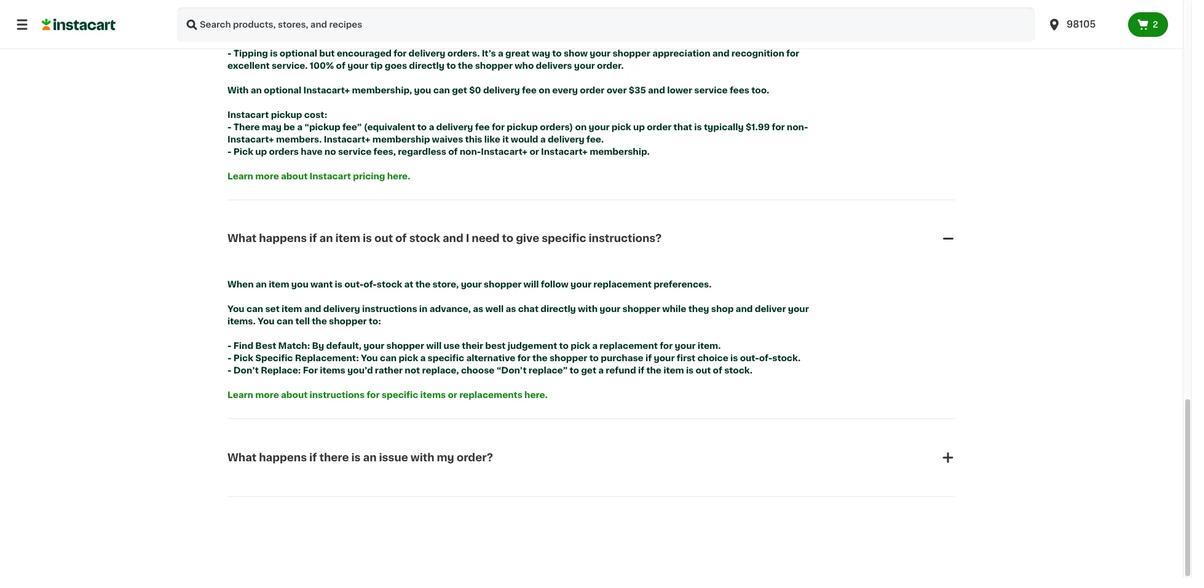 Task type: vqa. For each thing, say whether or not it's contained in the screenshot.
Salmon GRAIN
no



Task type: describe. For each thing, give the bounding box(es) containing it.
first
[[677, 354, 695, 363]]

an inside what happens if an item is out of stock and i need to give specific instructions? dropdown button
[[319, 234, 333, 244]]

will inside the - find best match: by default, your shopper will use their best judgement to pick a replacement for your item. - pick specific replacement: you can pick a specific alternative for the shopper to purchase if your first choice is out-of-stock. - don't replace: for items you'd rather not replace, choose "don't replace" to get a refund if the item is out of stock.
[[426, 342, 442, 350]]

specific inside the - find best match: by default, your shopper will use their best judgement to pick a replacement for your item. - pick specific replacement: you can pick a specific alternative for the shopper to purchase if your first choice is out-of-stock. - don't replace: for items you'd rather not replace, choose "don't replace" to get a refund if the item is out of stock.
[[428, 354, 464, 363]]

and up cart.
[[747, 0, 764, 8]]

100%
[[310, 61, 334, 70]]

1 as from the left
[[473, 305, 483, 314]]

number
[[605, 24, 640, 33]]

replace:
[[261, 366, 301, 375]]

for down you'd at left
[[367, 391, 380, 400]]

1 deliveries, from the left
[[602, 0, 649, 8]]

learn more about instructions for specific items or replacements here.
[[227, 391, 548, 400]]

factors
[[476, 24, 509, 33]]

items inside - delivery fees start at $3.99 for same-day orders over $35. fees vary for one-hour deliveries, club store deliveries, and deliveries under $35. - service fees vary and are subject to change based on factors like location and the number and types of items in your cart. orders containing alcohol have a separate service fee. - tipping is optional but encouraged for delivery orders. it's a great way to show your shopper appreciation and recognition for excellent service. 100% of your tip goes directly to the shopper who delivers your order.
[[701, 24, 726, 33]]

0 vertical spatial will
[[524, 280, 539, 289]]

while
[[662, 305, 686, 314]]

cart.
[[761, 24, 783, 33]]

store
[[673, 0, 696, 8]]

1 vertical spatial pick
[[571, 342, 590, 350]]

purchase
[[601, 354, 644, 363]]

optional inside - delivery fees start at $3.99 for same-day orders over $35. fees vary for one-hour deliveries, club store deliveries, and deliveries under $35. - service fees vary and are subject to change based on factors like location and the number and types of items in your cart. orders containing alcohol have a separate service fee. - tipping is optional but encouraged for delivery orders. it's a great way to show your shopper appreciation and recognition for excellent service. 100% of your tip goes directly to the shopper who delivers your order.
[[280, 49, 317, 58]]

delivery up waives
[[436, 123, 473, 131]]

item.
[[698, 342, 721, 350]]

pick inside the - find best match: by default, your shopper will use their best judgement to pick a replacement for your item. - pick specific replacement: you can pick a specific alternative for the shopper to purchase if your first choice is out-of-stock. - don't replace: for items you'd rather not replace, choose "don't replace" to get a refund if the item is out of stock.
[[233, 354, 253, 363]]

orders inside instacart pickup cost: - there may be a "pickup fee" (equivalent to a delivery fee for pickup orders) on your pick up order that is typically $1.99 for non- instacart+ members. instacart+ membership waives this like it would a delivery fee. - pick up orders have no service fees, regardless of non-instacart+ or instacart+ membership.
[[269, 147, 299, 156]]

- find best match: by default, your shopper will use their best judgement to pick a replacement for your item. - pick specific replacement: you can pick a specific alternative for the shopper to purchase if your first choice is out-of-stock. - don't replace: for items you'd rather not replace, choose "don't replace" to get a refund if the item is out of stock.
[[227, 342, 801, 375]]

happens for an
[[259, 234, 307, 244]]

$1.99
[[746, 123, 770, 131]]

order inside instacart pickup cost: - there may be a "pickup fee" (equivalent to a delivery fee for pickup orders) on your pick up order that is typically $1.99 for non- instacart+ members. instacart+ membership waives this like it would a delivery fee. - pick up orders have no service fees, regardless of non-instacart+ or instacart+ membership.
[[647, 123, 672, 131]]

your inside instacart pickup cost: - there may be a "pickup fee" (equivalent to a delivery fee for pickup orders) on your pick up order that is typically $1.99 for non- instacart+ members. instacart+ membership waives this like it would a delivery fee. - pick up orders have no service fees, regardless of non-instacart+ or instacart+ membership.
[[589, 123, 610, 131]]

3 - from the top
[[227, 49, 231, 58]]

learn for learn more about instacart pricing here.
[[227, 172, 253, 181]]

containing
[[261, 37, 310, 45]]

out inside dropdown button
[[374, 234, 393, 244]]

1 horizontal spatial vary
[[521, 0, 541, 8]]

in inside you can set item and delivery instructions in advance, as well as chat directly with your shopper while they shop and deliver your items. you can tell the shopper to:
[[419, 305, 428, 314]]

what happens if an item is out of stock and i need to give specific instructions?
[[227, 234, 662, 244]]

items inside the - find best match: by default, your shopper will use their best judgement to pick a replacement for your item. - pick specific replacement: you can pick a specific alternative for the shopper to purchase if your first choice is out-of-stock. - don't replace: for items you'd rather not replace, choose "don't replace" to get a refund if the item is out of stock.
[[320, 366, 345, 375]]

1 vertical spatial stock.
[[724, 366, 753, 375]]

waives
[[432, 135, 463, 144]]

shopper up replace"
[[550, 354, 587, 363]]

for right $3.99
[[359, 0, 372, 8]]

change
[[397, 24, 431, 33]]

instacart+ down the it
[[481, 147, 528, 156]]

alternative
[[466, 354, 515, 363]]

shopper up well
[[484, 280, 522, 289]]

it
[[502, 135, 509, 144]]

find
[[233, 342, 253, 350]]

with
[[227, 86, 249, 94]]

and right shop
[[736, 305, 753, 314]]

instacart+ down the there
[[227, 135, 274, 144]]

typically
[[704, 123, 744, 131]]

of- inside the - find best match: by default, your shopper will use their best judgement to pick a replacement for your item. - pick specific replacement: you can pick a specific alternative for the shopper to purchase if your first choice is out-of-stock. - don't replace: for items you'd rather not replace, choose "don't replace" to get a refund if the item is out of stock.
[[759, 354, 772, 363]]

1 vertical spatial fees
[[270, 24, 290, 33]]

learn more about instacart pricing here.
[[227, 172, 410, 181]]

are
[[333, 24, 347, 33]]

show
[[564, 49, 588, 58]]

and right $35
[[648, 86, 665, 94]]

club
[[651, 0, 671, 8]]

more for learn more about instacart pricing here.
[[255, 172, 279, 181]]

can left set
[[246, 305, 263, 314]]

items.
[[227, 317, 256, 326]]

6 - from the top
[[227, 342, 231, 350]]

shopper up order.
[[613, 49, 650, 58]]

learn more about instacart pricing here. link
[[227, 172, 410, 181]]

what happens if an item is out of stock and i need to give specific instructions? button
[[227, 217, 955, 261]]

or inside instacart pickup cost: - there may be a "pickup fee" (equivalent to a delivery fee for pickup orders) on your pick up order that is typically $1.99 for non- instacart+ members. instacart+ membership waives this like it would a delivery fee. - pick up orders have no service fees, regardless of non-instacart+ or instacart+ membership.
[[530, 147, 539, 156]]

Search field
[[177, 7, 1035, 42]]

5 - from the top
[[227, 147, 231, 156]]

$3.99
[[330, 0, 357, 8]]

0 horizontal spatial of-
[[364, 280, 377, 289]]

replacement inside the - find best match: by default, your shopper will use their best judgement to pick a replacement for your item. - pick specific replacement: you can pick a specific alternative for the shopper to purchase if your first choice is out-of-stock. - don't replace: for items you'd rather not replace, choose "don't replace" to get a refund if the item is out of stock.
[[600, 342, 658, 350]]

your right 'follow'
[[571, 280, 591, 289]]

if inside what happens if there is an issue with my order? dropdown button
[[309, 453, 317, 463]]

learn more about instructions for specific items or replacements here. link
[[227, 391, 548, 400]]

to up replace"
[[559, 342, 569, 350]]

orders.
[[447, 49, 480, 58]]

your up purchase
[[600, 305, 620, 314]]

to:
[[369, 317, 381, 326]]

the down "hour"
[[588, 24, 603, 33]]

0 vertical spatial you
[[227, 305, 244, 314]]

shopper up not
[[386, 342, 424, 350]]

with inside you can set item and delivery instructions in advance, as well as chat directly with your shopper while they shop and deliver your items. you can tell the shopper to:
[[578, 305, 598, 314]]

1 horizontal spatial at
[[404, 280, 413, 289]]

not
[[405, 366, 420, 375]]

1 vertical spatial optional
[[264, 86, 301, 94]]

0 vertical spatial get
[[452, 86, 467, 94]]

great
[[505, 49, 530, 58]]

0 horizontal spatial vary
[[292, 24, 312, 33]]

what for what happens if an item is out of stock and i need to give specific instructions?
[[227, 234, 257, 244]]

for left one-
[[543, 0, 556, 8]]

can down set
[[277, 317, 293, 326]]

0 vertical spatial here.
[[387, 172, 410, 181]]

stock for of-
[[377, 280, 402, 289]]

choice
[[697, 354, 728, 363]]

2 vertical spatial pick
[[399, 354, 418, 363]]

instructions?
[[589, 234, 662, 244]]

specific
[[255, 354, 293, 363]]

directly inside - delivery fees start at $3.99 for same-day orders over $35. fees vary for one-hour deliveries, club store deliveries, and deliveries under $35. - service fees vary and are subject to change based on factors like location and the number and types of items in your cart. orders containing alcohol have a separate service fee. - tipping is optional but encouraged for delivery orders. it's a great way to show your shopper appreciation and recognition for excellent service. 100% of your tip goes directly to the shopper who delivers your order.
[[409, 61, 444, 70]]

way
[[532, 49, 550, 58]]

well
[[485, 305, 504, 314]]

and up show
[[569, 24, 586, 33]]

your down encouraged
[[347, 61, 368, 70]]

and left recognition
[[712, 49, 730, 58]]

instacart inside instacart pickup cost: - there may be a "pickup fee" (equivalent to a delivery fee for pickup orders) on your pick up order that is typically $1.99 for non- instacart+ members. instacart+ membership waives this like it would a delivery fee. - pick up orders have no service fees, regardless of non-instacart+ or instacart+ membership.
[[227, 110, 269, 119]]

delivery
[[233, 0, 272, 8]]

is inside what happens if there is an issue with my order? dropdown button
[[351, 453, 361, 463]]

every
[[552, 86, 578, 94]]

like inside - delivery fees start at $3.99 for same-day orders over $35. fees vary for one-hour deliveries, club store deliveries, and deliveries under $35. - service fees vary and are subject to change based on factors like location and the number and types of items in your cart. orders containing alcohol have a separate service fee. - tipping is optional but encouraged for delivery orders. it's a great way to show your shopper appreciation and recognition for excellent service. 100% of your tip goes directly to the shopper who delivers your order.
[[511, 24, 527, 33]]

your down to: on the left bottom of page
[[364, 342, 384, 350]]

shopper down it's
[[475, 61, 513, 70]]

0 horizontal spatial $35.
[[303, 12, 323, 21]]

advance,
[[430, 305, 471, 314]]

of inside instacart pickup cost: - there may be a "pickup fee" (equivalent to a delivery fee for pickup orders) on your pick up order that is typically $1.99 for non- instacart+ members. instacart+ membership waives this like it would a delivery fee. - pick up orders have no service fees, regardless of non-instacart+ or instacart+ membership.
[[448, 147, 458, 156]]

delivery inside - delivery fees start at $3.99 for same-day orders over $35. fees vary for one-hour deliveries, club store deliveries, and deliveries under $35. - service fees vary and are subject to change based on factors like location and the number and types of items in your cart. orders containing alcohol have a separate service fee. - tipping is optional but encouraged for delivery orders. it's a great way to show your shopper appreciation and recognition for excellent service. 100% of your tip goes directly to the shopper who delivers your order.
[[409, 49, 445, 58]]

over inside - delivery fees start at $3.99 for same-day orders over $35. fees vary for one-hour deliveries, club store deliveries, and deliveries under $35. - service fees vary and are subject to change based on factors like location and the number and types of items in your cart. orders containing alcohol have a separate service fee. - tipping is optional but encouraged for delivery orders. it's a great way to show your shopper appreciation and recognition for excellent service. 100% of your tip goes directly to the shopper who delivers your order.
[[453, 0, 473, 8]]

and up the "alcohol"
[[314, 24, 331, 33]]

who
[[515, 61, 534, 70]]

your up order.
[[590, 49, 611, 58]]

1 vertical spatial pickup
[[507, 123, 538, 131]]

- delivery fees start at $3.99 for same-day orders over $35. fees vary for one-hour deliveries, club store deliveries, and deliveries under $35. - service fees vary and are subject to change based on factors like location and the number and types of items in your cart. orders containing alcohol have a separate service fee. - tipping is optional but encouraged for delivery orders. it's a great way to show your shopper appreciation and recognition for excellent service. 100% of your tip goes directly to the shopper who delivers your order.
[[227, 0, 801, 70]]

you can set item and delivery instructions in advance, as well as chat directly with your shopper while they shop and deliver your items. you can tell the shopper to:
[[227, 305, 811, 326]]

an inside what happens if there is an issue with my order? dropdown button
[[363, 453, 377, 463]]

shopper left while
[[622, 305, 660, 314]]

pick inside instacart pickup cost: - there may be a "pickup fee" (equivalent to a delivery fee for pickup orders) on your pick up order that is typically $1.99 for non- instacart+ members. instacart+ membership waives this like it would a delivery fee. - pick up orders have no service fees, regardless of non-instacart+ or instacart+ membership.
[[612, 123, 631, 131]]

more for learn more about instructions for specific items or replacements here.
[[255, 391, 279, 400]]

your down show
[[574, 61, 595, 70]]

regardless
[[398, 147, 446, 156]]

to inside dropdown button
[[502, 234, 513, 244]]

delivery right $0
[[483, 86, 520, 94]]

you'd
[[347, 366, 373, 375]]

tipping
[[233, 49, 268, 58]]

service inside instacart pickup cost: - there may be a "pickup fee" (equivalent to a delivery fee for pickup orders) on your pick up order that is typically $1.99 for non- instacart+ members. instacart+ membership waives this like it would a delivery fee. - pick up orders have no service fees, regardless of non-instacart+ or instacart+ membership.
[[338, 147, 372, 156]]

membership
[[372, 135, 430, 144]]

2 horizontal spatial service
[[694, 86, 728, 94]]

1 horizontal spatial instacart
[[310, 172, 351, 181]]

best
[[255, 342, 276, 350]]

there
[[319, 453, 349, 463]]

$35
[[629, 86, 646, 94]]

shop
[[711, 305, 734, 314]]

to inside instacart pickup cost: - there may be a "pickup fee" (equivalent to a delivery fee for pickup orders) on your pick up order that is typically $1.99 for non- instacart+ members. instacart+ membership waives this like it would a delivery fee. - pick up orders have no service fees, regardless of non-instacart+ or instacart+ membership.
[[417, 123, 427, 131]]

cost:
[[304, 110, 327, 119]]

excellent
[[227, 61, 270, 70]]

1 horizontal spatial here.
[[524, 391, 548, 400]]

learn for learn more about instructions for specific items or replacements here.
[[227, 391, 253, 400]]

match:
[[278, 342, 310, 350]]

for down while
[[660, 342, 673, 350]]

chat
[[518, 305, 539, 314]]

for down judgement
[[517, 354, 530, 363]]

when
[[227, 280, 254, 289]]

0 vertical spatial fee
[[522, 86, 537, 94]]

tell
[[295, 317, 310, 326]]

your right deliver
[[788, 305, 809, 314]]

goes
[[385, 61, 407, 70]]

want
[[310, 280, 333, 289]]

the down judgement
[[532, 354, 548, 363]]

you for can
[[258, 317, 275, 326]]

what for what happens if there is an issue with my order?
[[227, 453, 257, 463]]

issue
[[379, 453, 408, 463]]

would
[[511, 135, 538, 144]]

1 vertical spatial up
[[255, 147, 267, 156]]

set
[[265, 305, 280, 314]]

is inside instacart pickup cost: - there may be a "pickup fee" (equivalent to a delivery fee for pickup orders) on your pick up order that is typically $1.99 for non- instacart+ members. instacart+ membership waives this like it would a delivery fee. - pick up orders have no service fees, regardless of non-instacart+ or instacart+ membership.
[[694, 123, 702, 131]]

1 vertical spatial over
[[607, 86, 627, 94]]

0 vertical spatial non-
[[787, 123, 808, 131]]

replacement:
[[295, 354, 359, 363]]

location
[[529, 24, 567, 33]]

"don't
[[497, 366, 527, 375]]

shopper up default,
[[329, 317, 367, 326]]

lower
[[667, 86, 692, 94]]

based
[[433, 24, 461, 33]]

fee"
[[342, 123, 362, 131]]

instacart+ down orders)
[[541, 147, 588, 156]]

the left store,
[[415, 280, 431, 289]]

have inside instacart pickup cost: - there may be a "pickup fee" (equivalent to a delivery fee for pickup orders) on your pick up order that is typically $1.99 for non- instacart+ members. instacart+ membership waives this like it would a delivery fee. - pick up orders have no service fees, regardless of non-instacart+ or instacart+ membership.
[[301, 147, 323, 156]]

instacart logo image
[[42, 17, 116, 32]]

judgement
[[508, 342, 557, 350]]

on inside instacart pickup cost: - there may be a "pickup fee" (equivalent to a delivery fee for pickup orders) on your pick up order that is typically $1.99 for non- instacart+ members. instacart+ membership waives this like it would a delivery fee. - pick up orders have no service fees, regardless of non-instacart+ or instacart+ membership.
[[575, 123, 587, 131]]

fee. inside instacart pickup cost: - there may be a "pickup fee" (equivalent to a delivery fee for pickup orders) on your pick up order that is typically $1.99 for non- instacart+ members. instacart+ membership waives this like it would a delivery fee. - pick up orders have no service fees, regardless of non-instacart+ or instacart+ membership.
[[587, 135, 604, 144]]

2 vertical spatial items
[[420, 391, 446, 400]]

1 horizontal spatial you
[[414, 86, 431, 94]]

this
[[465, 135, 482, 144]]

7 - from the top
[[227, 354, 231, 363]]

delivery down orders)
[[548, 135, 585, 144]]

appreciation
[[652, 49, 710, 58]]

instacart+ down fee"
[[324, 135, 370, 144]]

if right purchase
[[646, 354, 652, 363]]

for down separate at the top left
[[394, 49, 407, 58]]

is inside - delivery fees start at $3.99 for same-day orders over $35. fees vary for one-hour deliveries, club store deliveries, and deliveries under $35. - service fees vary and are subject to change based on factors like location and the number and types of items in your cart. orders containing alcohol have a separate service fee. - tipping is optional but encouraged for delivery orders. it's a great way to show your shopper appreciation and recognition for excellent service. 100% of your tip goes directly to the shopper who delivers your order.
[[270, 49, 278, 58]]

and up tell
[[304, 305, 321, 314]]

of inside the - find best match: by default, your shopper will use their best judgement to pick a replacement for your item. - pick specific replacement: you can pick a specific alternative for the shopper to purchase if your first choice is out-of-stock. - don't replace: for items you'd rather not replace, choose "don't replace" to get a refund if the item is out of stock.
[[713, 366, 722, 375]]

no
[[325, 147, 336, 156]]

for up the it
[[492, 123, 505, 131]]

too.
[[751, 86, 769, 94]]

may
[[262, 123, 282, 131]]

about for instacart
[[281, 172, 308, 181]]

your left first
[[654, 354, 675, 363]]

order.
[[597, 61, 624, 70]]

2 vertical spatial fees
[[730, 86, 749, 94]]

4 - from the top
[[227, 123, 231, 131]]



Task type: locate. For each thing, give the bounding box(es) containing it.
the inside you can set item and delivery instructions in advance, as well as chat directly with your shopper while they shop and deliver your items. you can tell the shopper to:
[[312, 317, 327, 326]]

over left $35
[[607, 86, 627, 94]]

order right the every
[[580, 86, 605, 94]]

98105 button
[[1047, 7, 1121, 42]]

1 horizontal spatial as
[[506, 305, 516, 314]]

2 horizontal spatial items
[[701, 24, 726, 33]]

of
[[689, 24, 699, 33], [336, 61, 345, 70], [448, 147, 458, 156], [395, 234, 407, 244], [713, 366, 722, 375]]

1 about from the top
[[281, 172, 308, 181]]

on inside - delivery fees start at $3.99 for same-day orders over $35. fees vary for one-hour deliveries, club store deliveries, and deliveries under $35. - service fees vary and are subject to change based on factors like location and the number and types of items in your cart. orders containing alcohol have a separate service fee. - tipping is optional but encouraged for delivery orders. it's a great way to show your shopper appreciation and recognition for excellent service. 100% of your tip goes directly to the shopper who delivers your order.
[[463, 24, 474, 33]]

2 vertical spatial on
[[575, 123, 587, 131]]

can
[[433, 86, 450, 94], [246, 305, 263, 314], [277, 317, 293, 326], [380, 354, 397, 363]]

to left give
[[502, 234, 513, 244]]

encouraged
[[337, 49, 392, 58]]

preferences.
[[654, 280, 712, 289]]

what happens if there is an issue with my order? button
[[227, 436, 955, 480]]

of- up to: on the left bottom of page
[[364, 280, 377, 289]]

orders inside - delivery fees start at $3.99 for same-day orders over $35. fees vary for one-hour deliveries, club store deliveries, and deliveries under $35. - service fees vary and are subject to change based on factors like location and the number and types of items in your cart. orders containing alcohol have a separate service fee. - tipping is optional but encouraged for delivery orders. it's a great way to show your shopper appreciation and recognition for excellent service. 100% of your tip goes directly to the shopper who delivers your order.
[[421, 0, 451, 8]]

2 vertical spatial service
[[338, 147, 372, 156]]

fee down who
[[522, 86, 537, 94]]

service inside - delivery fees start at $3.99 for same-day orders over $35. fees vary for one-hour deliveries, club store deliveries, and deliveries under $35. - service fees vary and are subject to change based on factors like location and the number and types of items in your cart. orders containing alcohol have a separate service fee. - tipping is optional but encouraged for delivery orders. it's a great way to show your shopper appreciation and recognition for excellent service. 100% of your tip goes directly to the shopper who delivers your order.
[[421, 37, 454, 45]]

1 horizontal spatial $35.
[[475, 0, 495, 8]]

2 horizontal spatial you
[[361, 354, 378, 363]]

2 button
[[1128, 12, 1168, 37]]

fees up containing on the top of page
[[270, 24, 290, 33]]

0 horizontal spatial here.
[[387, 172, 410, 181]]

at right the start
[[319, 0, 328, 8]]

an left the issue
[[363, 453, 377, 463]]

1 vertical spatial instructions
[[310, 391, 365, 400]]

you up you'd at left
[[361, 354, 378, 363]]

0 horizontal spatial service
[[338, 147, 372, 156]]

fees
[[274, 0, 293, 8], [270, 24, 290, 33], [730, 86, 749, 94]]

is inside what happens if an item is out of stock and i need to give specific instructions? dropdown button
[[363, 234, 372, 244]]

1 vertical spatial you
[[258, 317, 275, 326]]

members.
[[276, 135, 322, 144]]

pickup up would
[[507, 123, 538, 131]]

2 as from the left
[[506, 305, 516, 314]]

pickup up be
[[271, 110, 302, 119]]

1 vertical spatial pick
[[233, 354, 253, 363]]

an right the with
[[251, 86, 262, 94]]

your up first
[[675, 342, 696, 350]]

1 vertical spatial more
[[255, 391, 279, 400]]

deliveries
[[227, 12, 272, 21]]

98105 button
[[1040, 7, 1128, 42]]

0 horizontal spatial pick
[[399, 354, 418, 363]]

instacart+
[[303, 86, 350, 94], [227, 135, 274, 144], [324, 135, 370, 144], [481, 147, 528, 156], [541, 147, 588, 156]]

orders right day
[[421, 0, 451, 8]]

directly
[[409, 61, 444, 70], [541, 305, 576, 314]]

tip
[[370, 61, 383, 70]]

pick
[[612, 123, 631, 131], [571, 342, 590, 350], [399, 354, 418, 363]]

you for find
[[361, 354, 378, 363]]

pick inside instacart pickup cost: - there may be a "pickup fee" (equivalent to a delivery fee for pickup orders) on your pick up order that is typically $1.99 for non- instacart+ members. instacart+ membership waives this like it would a delivery fee. - pick up orders have no service fees, regardless of non-instacart+ or instacart+ membership.
[[233, 147, 253, 156]]

1 happens from the top
[[259, 234, 307, 244]]

to left purchase
[[589, 354, 599, 363]]

1 vertical spatial like
[[484, 135, 500, 144]]

0 horizontal spatial fee
[[475, 123, 490, 131]]

1 horizontal spatial up
[[633, 123, 645, 131]]

stock left i
[[409, 234, 440, 244]]

out inside the - find best match: by default, your shopper will use their best judgement to pick a replacement for your item. - pick specific replacement: you can pick a specific alternative for the shopper to purchase if your first choice is out-of-stock. - don't replace: for items you'd rather not replace, choose "don't replace" to get a refund if the item is out of stock.
[[696, 366, 711, 375]]

i
[[466, 234, 469, 244]]

your right store,
[[461, 280, 482, 289]]

out- inside the - find best match: by default, your shopper will use their best judgement to pick a replacement for your item. - pick specific replacement: you can pick a specific alternative for the shopper to purchase if your first choice is out-of-stock. - don't replace: for items you'd rather not replace, choose "don't replace" to get a refund if the item is out of stock.
[[740, 354, 759, 363]]

get inside the - find best match: by default, your shopper will use their best judgement to pick a replacement for your item. - pick specific replacement: you can pick a specific alternative for the shopper to purchase if your first choice is out-of-stock. - don't replace: for items you'd rather not replace, choose "don't replace" to get a refund if the item is out of stock.
[[581, 366, 596, 375]]

1 vertical spatial vary
[[292, 24, 312, 33]]

membership,
[[352, 86, 412, 94]]

recognition
[[732, 49, 784, 58]]

you right membership,
[[414, 86, 431, 94]]

will left the use
[[426, 342, 442, 350]]

alcohol
[[312, 37, 345, 45]]

have inside - delivery fees start at $3.99 for same-day orders over $35. fees vary for one-hour deliveries, club store deliveries, and deliveries under $35. - service fees vary and are subject to change based on factors like location and the number and types of items in your cart. orders containing alcohol have a separate service fee. - tipping is optional but encouraged for delivery orders. it's a great way to show your shopper appreciation and recognition for excellent service. 100% of your tip goes directly to the shopper who delivers your order.
[[347, 37, 369, 45]]

0 vertical spatial pickup
[[271, 110, 302, 119]]

delivery inside you can set item and delivery instructions in advance, as well as chat directly with your shopper while they shop and deliver your items. you can tell the shopper to:
[[323, 305, 360, 314]]

over up based
[[453, 0, 473, 8]]

1 horizontal spatial in
[[728, 24, 737, 33]]

2 vertical spatial specific
[[382, 391, 418, 400]]

instructions
[[362, 305, 417, 314], [310, 391, 365, 400]]

an right when
[[256, 280, 267, 289]]

specific down rather
[[382, 391, 418, 400]]

in up recognition
[[728, 24, 737, 33]]

stock for of
[[409, 234, 440, 244]]

1 horizontal spatial on
[[539, 86, 550, 94]]

replacements
[[459, 391, 522, 400]]

0 horizontal spatial orders
[[269, 147, 299, 156]]

one-
[[558, 0, 579, 8]]

2 - from the top
[[227, 24, 231, 33]]

0 horizontal spatial instacart
[[227, 110, 269, 119]]

item inside you can set item and delivery instructions in advance, as well as chat directly with your shopper while they shop and deliver your items. you can tell the shopper to:
[[282, 305, 302, 314]]

if right refund at the right
[[638, 366, 644, 375]]

1 what from the top
[[227, 234, 257, 244]]

up down may
[[255, 147, 267, 156]]

1 vertical spatial $35.
[[303, 12, 323, 21]]

with right 'chat'
[[578, 305, 598, 314]]

with left my
[[411, 453, 434, 463]]

2 more from the top
[[255, 391, 279, 400]]

0 vertical spatial have
[[347, 37, 369, 45]]

service down based
[[421, 37, 454, 45]]

orders)
[[540, 123, 573, 131]]

2 deliveries, from the left
[[698, 0, 745, 8]]

directly inside you can set item and delivery instructions in advance, as well as chat directly with your shopper while they shop and deliver your items. you can tell the shopper to:
[[541, 305, 576, 314]]

you up items.
[[227, 305, 244, 314]]

use
[[444, 342, 460, 350]]

and
[[747, 0, 764, 8], [314, 24, 331, 33], [569, 24, 586, 33], [642, 24, 659, 33], [712, 49, 730, 58], [648, 86, 665, 94], [443, 234, 463, 244], [304, 305, 321, 314], [736, 305, 753, 314]]

happens inside what happens if an item is out of stock and i need to give specific instructions? dropdown button
[[259, 234, 307, 244]]

of- down deliver
[[759, 354, 772, 363]]

like left the it
[[484, 135, 500, 144]]

1 horizontal spatial will
[[524, 280, 539, 289]]

happens inside what happens if there is an issue with my order? dropdown button
[[259, 453, 307, 463]]

0 horizontal spatial pickup
[[271, 110, 302, 119]]

your
[[739, 24, 759, 33], [590, 49, 611, 58], [347, 61, 368, 70], [574, 61, 595, 70], [589, 123, 610, 131], [461, 280, 482, 289], [571, 280, 591, 289], [600, 305, 620, 314], [788, 305, 809, 314], [364, 342, 384, 350], [675, 342, 696, 350], [654, 354, 675, 363]]

0 vertical spatial pick
[[612, 123, 631, 131]]

items right types
[[701, 24, 726, 33]]

by
[[312, 342, 324, 350]]

specific up replace,
[[428, 354, 464, 363]]

if left there
[[309, 453, 317, 463]]

0 vertical spatial $35.
[[475, 0, 495, 8]]

order?
[[457, 453, 493, 463]]

0 vertical spatial replacement
[[593, 280, 652, 289]]

here. down replace"
[[524, 391, 548, 400]]

about
[[281, 172, 308, 181], [281, 391, 308, 400]]

in inside - delivery fees start at $3.99 for same-day orders over $35. fees vary for one-hour deliveries, club store deliveries, and deliveries under $35. - service fees vary and are subject to change based on factors like location and the number and types of items in your cart. orders containing alcohol have a separate service fee. - tipping is optional but encouraged for delivery orders. it's a great way to show your shopper appreciation and recognition for excellent service. 100% of your tip goes directly to the shopper who delivers your order.
[[728, 24, 737, 33]]

0 vertical spatial more
[[255, 172, 279, 181]]

stock inside what happens if an item is out of stock and i need to give specific instructions? dropdown button
[[409, 234, 440, 244]]

and left i
[[443, 234, 463, 244]]

instacart up the there
[[227, 110, 269, 119]]

it's
[[482, 49, 496, 58]]

stock. down deliver
[[772, 354, 801, 363]]

item
[[335, 234, 360, 244], [269, 280, 289, 289], [282, 305, 302, 314], [664, 366, 684, 375]]

of inside what happens if an item is out of stock and i need to give specific instructions? dropdown button
[[395, 234, 407, 244]]

1 horizontal spatial fee.
[[587, 135, 604, 144]]

0 vertical spatial orders
[[421, 0, 451, 8]]

fee up this
[[475, 123, 490, 131]]

instructions up to: on the left bottom of page
[[362, 305, 417, 314]]

0 vertical spatial out-
[[344, 280, 364, 289]]

day
[[402, 0, 419, 8]]

1 vertical spatial specific
[[428, 354, 464, 363]]

1 vertical spatial in
[[419, 305, 428, 314]]

service.
[[272, 61, 308, 70]]

you left want
[[291, 280, 308, 289]]

learn
[[227, 172, 253, 181], [227, 391, 253, 400]]

0 horizontal spatial deliveries,
[[602, 0, 649, 8]]

1 vertical spatial get
[[581, 366, 596, 375]]

about for instructions
[[281, 391, 308, 400]]

1 horizontal spatial deliveries,
[[698, 0, 745, 8]]

0 horizontal spatial non-
[[460, 147, 481, 156]]

to up separate at the top left
[[386, 24, 395, 33]]

learn down don't
[[227, 391, 253, 400]]

out-
[[344, 280, 364, 289], [740, 354, 759, 363]]

specific right give
[[542, 234, 586, 244]]

0 horizontal spatial up
[[255, 147, 267, 156]]

0 vertical spatial optional
[[280, 49, 317, 58]]

items down replacement:
[[320, 366, 345, 375]]

have down members.
[[301, 147, 323, 156]]

1 vertical spatial instacart
[[310, 172, 351, 181]]

they
[[688, 305, 709, 314]]

fees
[[497, 0, 519, 8]]

1 vertical spatial on
[[539, 86, 550, 94]]

separate
[[379, 37, 419, 45]]

need
[[472, 234, 500, 244]]

have up encouraged
[[347, 37, 369, 45]]

subject
[[349, 24, 384, 33]]

1 vertical spatial directly
[[541, 305, 576, 314]]

1 vertical spatial with
[[411, 453, 434, 463]]

fee inside instacart pickup cost: - there may be a "pickup fee" (equivalent to a delivery fee for pickup orders) on your pick up order that is typically $1.99 for non- instacart+ members. instacart+ membership waives this like it would a delivery fee. - pick up orders have no service fees, regardless of non-instacart+ or instacart+ membership.
[[475, 123, 490, 131]]

at inside - delivery fees start at $3.99 for same-day orders over $35. fees vary for one-hour deliveries, club store deliveries, and deliveries under $35. - service fees vary and are subject to change based on factors like location and the number and types of items in your cart. orders containing alcohol have a separate service fee. - tipping is optional but encouraged for delivery orders. it's a great way to show your shopper appreciation and recognition for excellent service. 100% of your tip goes directly to the shopper who delivers your order.
[[319, 0, 328, 8]]

to down orders.
[[446, 61, 456, 70]]

give
[[516, 234, 539, 244]]

service
[[233, 24, 268, 33]]

item inside the - find best match: by default, your shopper will use their best judgement to pick a replacement for your item. - pick specific replacement: you can pick a specific alternative for the shopper to purchase if your first choice is out-of-stock. - don't replace: for items you'd rather not replace, choose "don't replace" to get a refund if the item is out of stock.
[[664, 366, 684, 375]]

2 about from the top
[[281, 391, 308, 400]]

learn down the there
[[227, 172, 253, 181]]

1 vertical spatial service
[[694, 86, 728, 94]]

1 horizontal spatial over
[[607, 86, 627, 94]]

vary right fees
[[521, 0, 541, 8]]

fee. inside - delivery fees start at $3.99 for same-day orders over $35. fees vary for one-hour deliveries, club store deliveries, and deliveries under $35. - service fees vary and are subject to change based on factors like location and the number and types of items in your cart. orders containing alcohol have a separate service fee. - tipping is optional but encouraged for delivery orders. it's a great way to show your shopper appreciation and recognition for excellent service. 100% of your tip goes directly to the shopper who delivers your order.
[[456, 37, 474, 45]]

instacart
[[227, 110, 269, 119], [310, 172, 351, 181]]

0 horizontal spatial like
[[484, 135, 500, 144]]

non- right "$1.99"
[[787, 123, 808, 131]]

1 pick from the top
[[233, 147, 253, 156]]

1 horizontal spatial orders
[[421, 0, 451, 8]]

or
[[530, 147, 539, 156], [448, 391, 457, 400]]

that
[[674, 123, 692, 131]]

happens for there
[[259, 453, 307, 463]]

the right refund at the right
[[646, 366, 662, 375]]

1 learn from the top
[[227, 172, 253, 181]]

if
[[309, 234, 317, 244], [646, 354, 652, 363], [638, 366, 644, 375], [309, 453, 317, 463]]

2 what from the top
[[227, 453, 257, 463]]

1 horizontal spatial order
[[647, 123, 672, 131]]

0 vertical spatial fees
[[274, 0, 293, 8]]

choose
[[461, 366, 495, 375]]

on
[[463, 24, 474, 33], [539, 86, 550, 94], [575, 123, 587, 131]]

0 vertical spatial at
[[319, 0, 328, 8]]

when an item you want is out-of-stock at the store, your shopper will follow your replacement preferences.
[[227, 280, 712, 289]]

items down replace,
[[420, 391, 446, 400]]

1 more from the top
[[255, 172, 279, 181]]

pick down the there
[[233, 147, 253, 156]]

replace,
[[422, 366, 459, 375]]

up
[[633, 123, 645, 131], [255, 147, 267, 156]]

be
[[284, 123, 295, 131]]

instacart+ down the 100%
[[303, 86, 350, 94]]

0 horizontal spatial directly
[[409, 61, 444, 70]]

1 vertical spatial or
[[448, 391, 457, 400]]

2 happens from the top
[[259, 453, 307, 463]]

0 horizontal spatial have
[[301, 147, 323, 156]]

1 horizontal spatial specific
[[428, 354, 464, 363]]

1 horizontal spatial get
[[581, 366, 596, 375]]

at left store,
[[404, 280, 413, 289]]

out
[[374, 234, 393, 244], [696, 366, 711, 375]]

2 learn from the top
[[227, 391, 253, 400]]

1 vertical spatial order
[[647, 123, 672, 131]]

on left the every
[[539, 86, 550, 94]]

with inside dropdown button
[[411, 453, 434, 463]]

non- down this
[[460, 147, 481, 156]]

for
[[359, 0, 372, 8], [543, 0, 556, 8], [394, 49, 407, 58], [786, 49, 799, 58], [492, 123, 505, 131], [772, 123, 785, 131], [660, 342, 673, 350], [517, 354, 530, 363], [367, 391, 380, 400]]

1 horizontal spatial items
[[420, 391, 446, 400]]

0 horizontal spatial with
[[411, 453, 434, 463]]

happens
[[259, 234, 307, 244], [259, 453, 307, 463]]

if inside what happens if an item is out of stock and i need to give specific instructions? dropdown button
[[309, 234, 317, 244]]

1 vertical spatial will
[[426, 342, 442, 350]]

to up delivers
[[552, 49, 562, 58]]

98105
[[1067, 20, 1096, 29]]

0 vertical spatial service
[[421, 37, 454, 45]]

like
[[511, 24, 527, 33], [484, 135, 500, 144]]

if up want
[[309, 234, 317, 244]]

1 horizontal spatial fee
[[522, 86, 537, 94]]

replacement up purchase
[[600, 342, 658, 350]]

here.
[[387, 172, 410, 181], [524, 391, 548, 400]]

1 vertical spatial here.
[[524, 391, 548, 400]]

0 horizontal spatial order
[[580, 86, 605, 94]]

you inside the - find best match: by default, your shopper will use their best judgement to pick a replacement for your item. - pick specific replacement: you can pick a specific alternative for the shopper to purchase if your first choice is out-of-stock. - don't replace: for items you'd rather not replace, choose "don't replace" to get a refund if the item is out of stock.
[[361, 354, 378, 363]]

under
[[274, 12, 301, 21]]

service right lower at top
[[694, 86, 728, 94]]

and inside dropdown button
[[443, 234, 463, 244]]

stock.
[[772, 354, 801, 363], [724, 366, 753, 375]]

for right "$1.99"
[[772, 123, 785, 131]]

orders down members.
[[269, 147, 299, 156]]

instacart down no
[[310, 172, 351, 181]]

deliver
[[755, 305, 786, 314]]

2
[[1153, 20, 1158, 29]]

0 vertical spatial or
[[530, 147, 539, 156]]

but
[[319, 49, 335, 58]]

can left $0
[[433, 86, 450, 94]]

2 pick from the top
[[233, 354, 253, 363]]

0 vertical spatial in
[[728, 24, 737, 33]]

0 horizontal spatial specific
[[382, 391, 418, 400]]

1 vertical spatial fee.
[[587, 135, 604, 144]]

0 vertical spatial out
[[374, 234, 393, 244]]

delivery down want
[[323, 305, 360, 314]]

with
[[578, 305, 598, 314], [411, 453, 434, 463]]

0 vertical spatial like
[[511, 24, 527, 33]]

1 vertical spatial fee
[[475, 123, 490, 131]]

1 - from the top
[[227, 0, 231, 8]]

0 horizontal spatial or
[[448, 391, 457, 400]]

specific inside dropdown button
[[542, 234, 586, 244]]

to right replace"
[[570, 366, 579, 375]]

vary down under
[[292, 24, 312, 33]]

0 horizontal spatial stock.
[[724, 366, 753, 375]]

0 horizontal spatial you
[[227, 305, 244, 314]]

membership.
[[590, 147, 650, 156]]

out- right the choice
[[740, 354, 759, 363]]

0 vertical spatial pick
[[233, 147, 253, 156]]

orders
[[227, 37, 259, 45]]

fees,
[[374, 147, 396, 156]]

0 horizontal spatial out
[[374, 234, 393, 244]]

None search field
[[177, 7, 1035, 42]]

service right no
[[338, 147, 372, 156]]

pick
[[233, 147, 253, 156], [233, 354, 253, 363]]

0 vertical spatial fee.
[[456, 37, 474, 45]]

fee.
[[456, 37, 474, 45], [587, 135, 604, 144]]

0 vertical spatial items
[[701, 24, 726, 33]]

1 vertical spatial replacement
[[600, 342, 658, 350]]

like inside instacart pickup cost: - there may be a "pickup fee" (equivalent to a delivery fee for pickup orders) on your pick up order that is typically $1.99 for non- instacart+ members. instacart+ membership waives this like it would a delivery fee. - pick up orders have no service fees, regardless of non-instacart+ or instacart+ membership.
[[484, 135, 500, 144]]

0 vertical spatial instacart
[[227, 110, 269, 119]]

1 horizontal spatial pickup
[[507, 123, 538, 131]]

0 horizontal spatial fee.
[[456, 37, 474, 45]]

8 - from the top
[[227, 366, 231, 375]]

the down orders.
[[458, 61, 473, 70]]

0 vertical spatial what
[[227, 234, 257, 244]]

your left cart.
[[739, 24, 759, 33]]

your up membership.
[[589, 123, 610, 131]]

1 horizontal spatial stock.
[[772, 354, 801, 363]]

0 vertical spatial with
[[578, 305, 598, 314]]

delivers
[[536, 61, 572, 70]]

replacement
[[593, 280, 652, 289], [600, 342, 658, 350]]

pricing
[[353, 172, 385, 181]]

for right recognition
[[786, 49, 799, 58]]

instructions inside you can set item and delivery instructions in advance, as well as chat directly with your shopper while they shop and deliver your items. you can tell the shopper to:
[[362, 305, 417, 314]]

as left well
[[473, 305, 483, 314]]

can inside the - find best match: by default, your shopper will use their best judgement to pick a replacement for your item. - pick specific replacement: you can pick a specific alternative for the shopper to purchase if your first choice is out-of-stock. - don't replace: for items you'd rather not replace, choose "don't replace" to get a refund if the item is out of stock.
[[380, 354, 397, 363]]

or down replace,
[[448, 391, 457, 400]]

1 horizontal spatial with
[[578, 305, 598, 314]]

for
[[303, 366, 318, 375]]

optional up service.
[[280, 49, 317, 58]]

more down 'replace:' on the bottom of page
[[255, 391, 279, 400]]

item inside what happens if an item is out of stock and i need to give specific instructions? dropdown button
[[335, 234, 360, 244]]

fee
[[522, 86, 537, 94], [475, 123, 490, 131]]

1 vertical spatial non-
[[460, 147, 481, 156]]

and left types
[[642, 24, 659, 33]]

0 horizontal spatial you
[[291, 280, 308, 289]]

like up great on the top of page
[[511, 24, 527, 33]]



